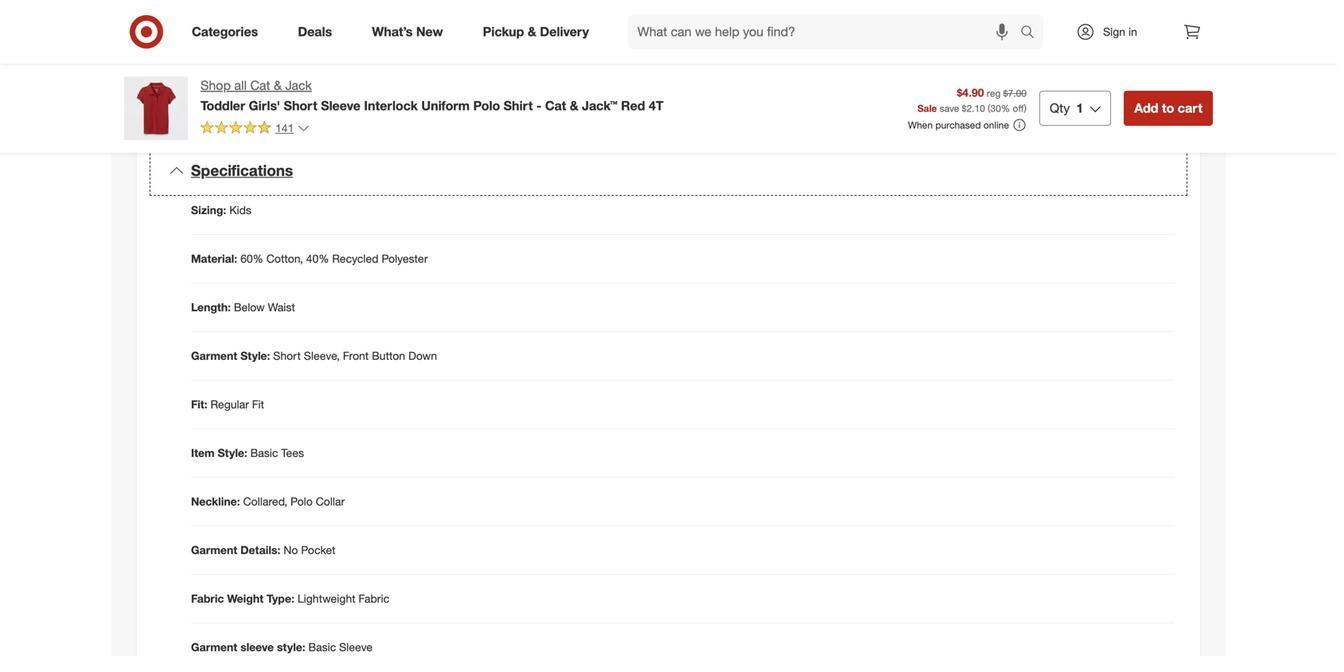 Task type: locate. For each thing, give the bounding box(es) containing it.
$
[[963, 102, 967, 114]]

in
[[1129, 25, 1138, 39]]

fabric right lightweight
[[359, 592, 390, 606]]

style:
[[241, 349, 270, 363], [218, 446, 248, 460]]

fabric weight type: lightweight fabric
[[191, 592, 390, 606]]

garment left details:
[[191, 543, 237, 557]]

sign
[[1104, 25, 1126, 39]]

&
[[528, 24, 537, 39], [274, 78, 282, 93], [570, 98, 579, 113]]

0 horizontal spatial fabric
[[191, 592, 224, 606]]

length:
[[191, 300, 231, 314]]

item
[[191, 446, 215, 460]]

garment down length:
[[191, 349, 237, 363]]

online
[[984, 119, 1010, 131]]

length: below waist
[[191, 300, 295, 314]]

cat right the all
[[250, 78, 270, 93]]

polyester
[[382, 252, 428, 266]]

0 vertical spatial garment
[[191, 349, 237, 363]]

1 vertical spatial style:
[[218, 446, 248, 460]]

3 garment from the top
[[191, 640, 237, 654]]

basic right style:
[[309, 640, 336, 654]]

polo inside shop all cat & jack toddler girls' short sleeve interlock uniform polo shirt - cat & jack™ red 4t
[[474, 98, 500, 113]]

girls'
[[249, 98, 280, 113]]

style: for item style:
[[218, 446, 248, 460]]

0 vertical spatial style:
[[241, 349, 270, 363]]

sleeve
[[241, 640, 274, 654]]

kids
[[230, 203, 252, 217]]

1 horizontal spatial polo
[[474, 98, 500, 113]]

0 horizontal spatial &
[[274, 78, 282, 93]]

1 horizontal spatial &
[[528, 24, 537, 39]]

& left the 'jack™' on the left top of page
[[570, 98, 579, 113]]

fabric left weight
[[191, 592, 224, 606]]

no
[[284, 543, 298, 557]]

fit: regular fit
[[191, 398, 264, 412]]

interlock
[[364, 98, 418, 113]]

cart
[[1179, 100, 1203, 116]]

1 vertical spatial polo
[[291, 495, 313, 509]]

basic left tees
[[251, 446, 278, 460]]

weight
[[227, 592, 264, 606]]

1 horizontal spatial basic
[[309, 640, 336, 654]]

material: 60% cotton, 40% recycled polyester
[[191, 252, 428, 266]]

$7.00
[[1004, 87, 1027, 99]]

short
[[284, 98, 318, 113], [273, 349, 301, 363]]

fabric
[[191, 592, 224, 606], [359, 592, 390, 606]]

0 vertical spatial basic
[[251, 446, 278, 460]]

& left 'jack'
[[274, 78, 282, 93]]

0 horizontal spatial polo
[[291, 495, 313, 509]]

search
[[1014, 26, 1052, 41]]

style: up fit
[[241, 349, 270, 363]]

pocket
[[301, 543, 336, 557]]

0 vertical spatial short
[[284, 98, 318, 113]]

0 horizontal spatial cat
[[250, 78, 270, 93]]

pickup & delivery link
[[470, 14, 609, 49]]

collar
[[316, 495, 345, 509]]

0 vertical spatial &
[[528, 24, 537, 39]]

141 link
[[201, 120, 310, 138]]

4t
[[649, 98, 664, 113]]

garment for garment style: short sleeve, front button down
[[191, 349, 237, 363]]

garment
[[191, 349, 237, 363], [191, 543, 237, 557], [191, 640, 237, 654]]

(
[[989, 102, 991, 114]]

2 vertical spatial garment
[[191, 640, 237, 654]]

what's
[[372, 24, 413, 39]]

1 vertical spatial cat
[[545, 98, 567, 113]]

neckline:
[[191, 495, 240, 509]]

polo left shirt
[[474, 98, 500, 113]]

collared,
[[243, 495, 288, 509]]

2 fabric from the left
[[359, 592, 390, 606]]

garment left "sleeve"
[[191, 640, 237, 654]]

2 garment from the top
[[191, 543, 237, 557]]

1 fabric from the left
[[191, 592, 224, 606]]

tees
[[281, 446, 304, 460]]

sleeve
[[321, 98, 361, 113], [339, 640, 373, 654]]

qty
[[1050, 100, 1071, 116]]

toddler
[[201, 98, 245, 113]]

0 vertical spatial polo
[[474, 98, 500, 113]]

1 vertical spatial short
[[273, 349, 301, 363]]

sleeve left the interlock on the left top of the page
[[321, 98, 361, 113]]

1 garment from the top
[[191, 349, 237, 363]]

style: right "item"
[[218, 446, 248, 460]]

0 vertical spatial sleeve
[[321, 98, 361, 113]]

lightweight
[[298, 592, 356, 606]]

neckline: collared, polo collar
[[191, 495, 345, 509]]

recycled
[[332, 252, 379, 266]]

red
[[621, 98, 646, 113]]

style: for garment style:
[[241, 349, 270, 363]]

1 horizontal spatial cat
[[545, 98, 567, 113]]

new
[[416, 24, 443, 39]]

& right "pickup"
[[528, 24, 537, 39]]

jack™
[[582, 98, 618, 113]]

polo left collar
[[291, 495, 313, 509]]

%
[[1002, 102, 1011, 114]]

delivery
[[540, 24, 589, 39]]

1 horizontal spatial fabric
[[359, 592, 390, 606]]

polo
[[474, 98, 500, 113], [291, 495, 313, 509]]

qty 1
[[1050, 100, 1084, 116]]

cat right -
[[545, 98, 567, 113]]

short left sleeve,
[[273, 349, 301, 363]]

reg
[[987, 87, 1001, 99]]

waist
[[268, 300, 295, 314]]

add to cart button
[[1125, 91, 1214, 126]]

cat
[[250, 78, 270, 93], [545, 98, 567, 113]]

sleeve down lightweight
[[339, 640, 373, 654]]

shop
[[201, 78, 231, 93]]

2 vertical spatial &
[[570, 98, 579, 113]]

short down 'jack'
[[284, 98, 318, 113]]

1 vertical spatial garment
[[191, 543, 237, 557]]

what's new
[[372, 24, 443, 39]]



Task type: vqa. For each thing, say whether or not it's contained in the screenshot.
of corresponding to style
no



Task type: describe. For each thing, give the bounding box(es) containing it.
jack
[[285, 78, 312, 93]]

when
[[909, 119, 933, 131]]

item style: basic tees
[[191, 446, 304, 460]]

What can we help you find? suggestions appear below search field
[[628, 14, 1025, 49]]

all
[[234, 78, 247, 93]]

60%
[[241, 252, 264, 266]]

)
[[1025, 102, 1027, 114]]

garment for garment sleeve style: basic sleeve
[[191, 640, 237, 654]]

$4.90 reg $7.00 sale save $ 2.10 ( 30 % off )
[[918, 86, 1027, 114]]

front
[[343, 349, 369, 363]]

save
[[940, 102, 960, 114]]

pickup & delivery
[[483, 24, 589, 39]]

garment details: no pocket
[[191, 543, 336, 557]]

to
[[1163, 100, 1175, 116]]

uniform
[[422, 98, 470, 113]]

purchased
[[936, 119, 982, 131]]

details:
[[241, 543, 281, 557]]

0 vertical spatial cat
[[250, 78, 270, 93]]

categories link
[[178, 14, 278, 49]]

-
[[537, 98, 542, 113]]

show more button
[[178, 100, 241, 125]]

$4.90
[[958, 86, 985, 100]]

deals link
[[284, 14, 352, 49]]

add
[[1135, 100, 1159, 116]]

sleeve,
[[304, 349, 340, 363]]

pickup
[[483, 24, 524, 39]]

when purchased online
[[909, 119, 1010, 131]]

garment style: short sleeve, front button down
[[191, 349, 437, 363]]

specifications
[[191, 161, 293, 180]]

40%
[[306, 252, 329, 266]]

down
[[409, 349, 437, 363]]

sizing: kids
[[191, 203, 252, 217]]

more
[[212, 107, 234, 119]]

categories
[[192, 24, 258, 39]]

& inside pickup & delivery link
[[528, 24, 537, 39]]

search button
[[1014, 14, 1052, 53]]

sale
[[918, 102, 938, 114]]

below
[[234, 300, 265, 314]]

regular
[[211, 398, 249, 412]]

specifications button
[[150, 145, 1188, 196]]

add to cart
[[1135, 100, 1203, 116]]

1 vertical spatial &
[[274, 78, 282, 93]]

cotton,
[[267, 252, 303, 266]]

fit:
[[191, 398, 208, 412]]

sign in
[[1104, 25, 1138, 39]]

off
[[1013, 102, 1025, 114]]

show
[[186, 107, 210, 119]]

show more
[[186, 107, 234, 119]]

shop all cat & jack toddler girls' short sleeve interlock uniform polo shirt - cat & jack™ red 4t
[[201, 78, 664, 113]]

1 vertical spatial sleeve
[[339, 640, 373, 654]]

1 vertical spatial basic
[[309, 640, 336, 654]]

2 horizontal spatial &
[[570, 98, 579, 113]]

short inside shop all cat & jack toddler girls' short sleeve interlock uniform polo shirt - cat & jack™ red 4t
[[284, 98, 318, 113]]

2.10
[[967, 102, 986, 114]]

1
[[1077, 100, 1084, 116]]

button
[[372, 349, 406, 363]]

sizing:
[[191, 203, 226, 217]]

type:
[[267, 592, 295, 606]]

deals
[[298, 24, 332, 39]]

what's new link
[[359, 14, 463, 49]]

style:
[[277, 640, 306, 654]]

garment for garment details: no pocket
[[191, 543, 237, 557]]

sleeve inside shop all cat & jack toddler girls' short sleeve interlock uniform polo shirt - cat & jack™ red 4t
[[321, 98, 361, 113]]

30
[[991, 102, 1002, 114]]

shirt
[[504, 98, 533, 113]]

garment sleeve style: basic sleeve
[[191, 640, 373, 654]]

sign in link
[[1063, 14, 1163, 49]]

material:
[[191, 252, 237, 266]]

fit
[[252, 398, 264, 412]]

0 horizontal spatial basic
[[251, 446, 278, 460]]

image of toddler girls' short sleeve interlock uniform polo shirt - cat & jack™ red 4t image
[[124, 76, 188, 140]]

141
[[276, 121, 294, 135]]



